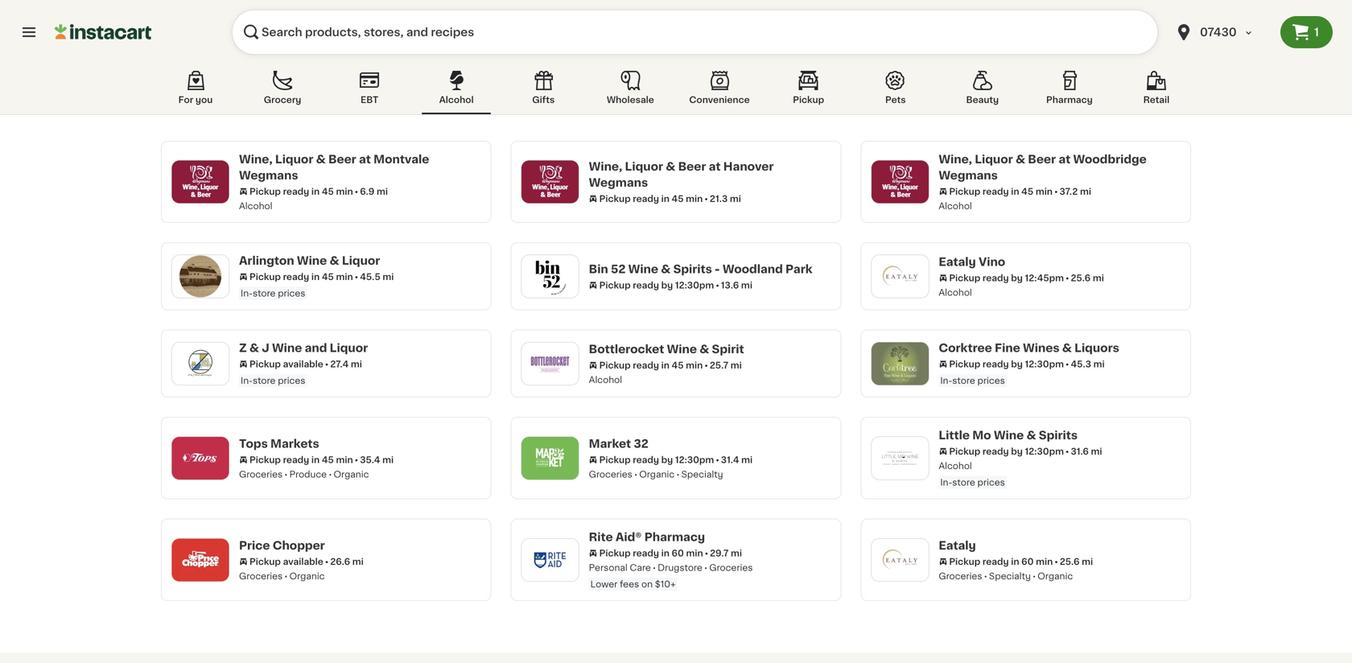Task type: vqa. For each thing, say whether or not it's contained in the screenshot.
the middle get
no



Task type: locate. For each thing, give the bounding box(es) containing it.
spirits
[[673, 263, 712, 275], [1039, 430, 1078, 441]]

pickup ready by 12:30pm for fine
[[949, 360, 1064, 369]]

spirits up 31.6
[[1039, 430, 1078, 441]]

pickup ready by 12:30pm
[[599, 281, 714, 290], [949, 360, 1064, 369], [949, 447, 1064, 456], [599, 455, 714, 464]]

in down wine, liquor & beer at hanover wegmans
[[661, 194, 670, 203]]

for you button
[[161, 68, 230, 114]]

store
[[253, 289, 276, 298], [253, 376, 276, 385], [953, 376, 975, 385], [953, 478, 975, 487]]

pickup inside pickup button
[[793, 95, 824, 104]]

min
[[336, 187, 353, 196], [1036, 187, 1053, 196], [686, 194, 703, 203], [336, 272, 353, 281], [686, 361, 703, 370], [336, 455, 353, 464], [686, 549, 703, 558], [1036, 557, 1053, 566]]

pickup ready by 12:30pm down 52
[[599, 281, 714, 290]]

by left 12:45pm
[[1011, 274, 1023, 282]]

wine, for wine, liquor & beer at woodbridge wegmans
[[939, 154, 972, 165]]

1 vertical spatial available
[[283, 557, 323, 566]]

min for tops markets
[[336, 455, 353, 464]]

wine, liquor & beer at montvale wegmans
[[239, 154, 429, 181]]

45 down arlington wine & liquor
[[322, 272, 334, 281]]

07430
[[1200, 27, 1237, 38]]

for
[[178, 95, 193, 104]]

pickup ready by 12:30pm down "fine"
[[949, 360, 1064, 369]]

ready down bin 52 wine & spirits - woodland park
[[633, 281, 659, 290]]

wegmans right wine, liquor & beer at hanover wegmans logo
[[589, 177, 648, 188]]

store down little
[[953, 478, 975, 487]]

pickup ready by 12:30pm up groceries organic specialty
[[599, 455, 714, 464]]

at up 21.3
[[709, 161, 721, 172]]

wine, for wine, liquor & beer at montvale wegmans
[[239, 154, 273, 165]]

at inside 'wine, liquor & beer at montvale wegmans'
[[359, 154, 371, 165]]

market 32 logo image
[[529, 437, 571, 479]]

ready down wine, liquor & beer at woodbridge wegmans on the top right
[[983, 187, 1009, 196]]

0 vertical spatial 25.6 mi
[[1071, 274, 1104, 282]]

in for rite aid® pharmacy
[[661, 549, 670, 558]]

0 horizontal spatial pickup ready in 60 min
[[599, 549, 703, 558]]

45 for wine, liquor & beer at hanover wegmans
[[672, 194, 684, 203]]

pickup
[[793, 95, 824, 104], [250, 187, 281, 196], [949, 187, 981, 196], [599, 194, 631, 203], [250, 272, 281, 281], [949, 274, 981, 282], [599, 281, 631, 290], [250, 360, 281, 369], [949, 360, 981, 369], [599, 361, 631, 370], [949, 447, 981, 456], [250, 455, 281, 464], [599, 455, 631, 464], [599, 549, 631, 558], [250, 557, 281, 566], [949, 557, 981, 566]]

available down chopper
[[283, 557, 323, 566]]

store for arlington
[[253, 289, 276, 298]]

ready for rite aid® pharmacy
[[633, 549, 659, 558]]

in
[[311, 187, 320, 196], [1011, 187, 1020, 196], [661, 194, 670, 203], [311, 272, 320, 281], [661, 361, 670, 370], [311, 455, 320, 464], [661, 549, 670, 558], [1011, 557, 1020, 566]]

ready down "fine"
[[983, 360, 1009, 369]]

13.6 mi
[[721, 281, 753, 290]]

in- down 'arlington'
[[241, 289, 253, 298]]

min up drugstore
[[686, 549, 703, 558]]

pickup available down z & j wine and liquor on the bottom left
[[250, 360, 323, 369]]

min left 25.7
[[686, 361, 703, 370]]

in-store prices
[[241, 289, 305, 298], [241, 376, 305, 385], [941, 376, 1005, 385]]

in-store prices for fine
[[941, 376, 1005, 385]]

groceries for market 32
[[589, 470, 633, 479]]

1 vertical spatial 25.6
[[1060, 557, 1080, 566]]

eataly vino logo image
[[879, 255, 921, 297]]

groceries right eataly logo
[[939, 572, 983, 581]]

chopper
[[273, 540, 325, 551]]

available down z & j wine and liquor on the bottom left
[[283, 360, 323, 369]]

in-store prices down 'arlington'
[[241, 289, 305, 298]]

1 vertical spatial 25.6 mi
[[1060, 557, 1093, 566]]

in- down z
[[241, 376, 253, 385]]

shop categories tab list
[[161, 68, 1191, 114]]

wholesale
[[607, 95, 654, 104]]

ready down vino
[[983, 274, 1009, 282]]

alcohol
[[439, 95, 474, 104], [239, 202, 272, 211], [939, 202, 972, 211], [939, 288, 972, 297], [589, 375, 622, 384], [939, 462, 972, 471]]

29.7 mi
[[710, 549, 742, 558]]

pickup available for chopper
[[250, 557, 323, 566]]

convenience button
[[683, 68, 756, 114]]

0 horizontal spatial specialty
[[682, 470, 723, 479]]

pets
[[885, 95, 906, 104]]

60
[[672, 549, 684, 558], [1022, 557, 1034, 566]]

pharmacy up drugstore
[[645, 532, 705, 543]]

pickup ready in 45 min down wine, liquor & beer at woodbridge wegmans on the top right
[[949, 187, 1053, 196]]

in- down corktree
[[941, 376, 953, 385]]

60 up drugstore
[[672, 549, 684, 558]]

prices down arlington wine & liquor
[[278, 289, 305, 298]]

pickup for wine, liquor & beer at hanover wegmans
[[599, 194, 631, 203]]

ready down little mo wine & spirits
[[983, 447, 1009, 456]]

liquor inside 'wine, liquor & beer at montvale wegmans'
[[275, 154, 313, 165]]

25.6 up groceries specialty organic
[[1060, 557, 1080, 566]]

wholesale button
[[596, 68, 665, 114]]

gifts button
[[509, 68, 578, 114]]

ready for little mo wine & spirits
[[983, 447, 1009, 456]]

mi for wine, liquor & beer at woodbridge wegmans
[[1080, 187, 1092, 196]]

21.3
[[710, 194, 728, 203]]

in-
[[241, 289, 253, 298], [241, 376, 253, 385], [941, 376, 953, 385], [941, 478, 953, 487]]

pickup ready in 45 min down 'wine, liquor & beer at montvale wegmans'
[[250, 187, 353, 196]]

&
[[316, 154, 326, 165], [1016, 154, 1026, 165], [666, 161, 676, 172], [330, 255, 339, 266], [661, 263, 671, 275], [249, 343, 259, 354], [1062, 343, 1072, 354], [700, 344, 709, 355], [1027, 430, 1036, 441]]

0 vertical spatial spirits
[[673, 263, 712, 275]]

tops markets logo image
[[180, 437, 221, 479]]

in-store prices down the j
[[241, 376, 305, 385]]

2 pickup available from the top
[[250, 557, 323, 566]]

1 07430 button from the left
[[1165, 10, 1281, 55]]

ready down 'wine, liquor & beer at montvale wegmans'
[[283, 187, 309, 196]]

0 vertical spatial pharmacy
[[1047, 95, 1093, 104]]

spirit
[[712, 344, 744, 355]]

wine
[[297, 255, 327, 266], [628, 263, 658, 275], [272, 343, 302, 354], [667, 344, 697, 355], [994, 430, 1024, 441]]

wegmans inside 'wine, liquor & beer at montvale wegmans'
[[239, 170, 298, 181]]

groceries down 29.7 mi
[[709, 564, 753, 572]]

price
[[239, 540, 270, 551]]

0 horizontal spatial wine,
[[239, 154, 273, 165]]

in- for arlington
[[241, 289, 253, 298]]

beer inside wine, liquor & beer at woodbridge wegmans
[[1028, 154, 1056, 165]]

in-store prices down corktree
[[941, 376, 1005, 385]]

liquor up 27.4 mi
[[330, 343, 368, 354]]

25.6 mi up groceries specialty organic
[[1060, 557, 1093, 566]]

eataly for eataly vino
[[939, 256, 976, 267]]

in up groceries specialty organic
[[1011, 557, 1020, 566]]

little mo wine & spirits logo image
[[879, 437, 921, 479]]

corktree fine wines & liquors logo image
[[879, 343, 921, 385]]

groceries organic
[[239, 572, 325, 581]]

pickup ready in 45 min down arlington wine & liquor
[[250, 272, 353, 281]]

pickup ready by 12:30pm for 52
[[599, 281, 714, 290]]

2 horizontal spatial wine,
[[939, 154, 972, 165]]

45 up produce
[[322, 455, 334, 464]]

beauty button
[[948, 68, 1017, 114]]

ready up groceries specialty organic
[[983, 557, 1009, 566]]

1 vertical spatial pharmacy
[[645, 532, 705, 543]]

pickup ready in 60 min down rite aid® pharmacy
[[599, 549, 703, 558]]

wine right 52
[[628, 263, 658, 275]]

in down wine, liquor & beer at woodbridge wegmans on the top right
[[1011, 187, 1020, 196]]

pickup for wine, liquor & beer at montvale wegmans
[[250, 187, 281, 196]]

wine, right wine, liquor & beer at montvale wegmans logo on the left of the page
[[239, 154, 273, 165]]

retail
[[1144, 95, 1170, 104]]

at inside wine, liquor & beer at woodbridge wegmans
[[1059, 154, 1071, 165]]

groceries down price
[[239, 572, 283, 581]]

convenience
[[689, 95, 750, 104]]

45.5 mi
[[360, 272, 394, 281]]

beer left hanover
[[678, 161, 706, 172]]

pickup for rite aid® pharmacy
[[599, 549, 631, 558]]

in down 'wine, liquor & beer at montvale wegmans'
[[311, 187, 320, 196]]

wegmans right wine, liquor & beer at montvale wegmans logo on the left of the page
[[239, 170, 298, 181]]

0 horizontal spatial spirits
[[673, 263, 712, 275]]

31.4 mi
[[721, 455, 753, 464]]

25.6 for eataly vino
[[1071, 274, 1091, 282]]

1 vertical spatial pickup available
[[250, 557, 323, 566]]

0 vertical spatial pickup available
[[250, 360, 323, 369]]

0 horizontal spatial 60
[[672, 549, 684, 558]]

pickup ready in 45 min up the groceries produce organic
[[250, 455, 353, 464]]

25.6 mi for eataly
[[1060, 557, 1093, 566]]

mi for z & j wine and liquor
[[351, 360, 362, 369]]

in for arlington wine & liquor
[[311, 272, 320, 281]]

min down wine, liquor & beer at woodbridge wegmans on the top right
[[1036, 187, 1053, 196]]

mi for little mo wine & spirits
[[1091, 447, 1102, 456]]

pickup ready in 45 min for wine, liquor & beer at hanover wegmans
[[599, 194, 703, 203]]

arlington
[[239, 255, 294, 266]]

pickup ready in 60 min up groceries specialty organic
[[949, 557, 1053, 566]]

mi
[[377, 187, 388, 196], [1080, 187, 1092, 196], [730, 194, 741, 203], [383, 272, 394, 281], [1093, 274, 1104, 282], [741, 281, 753, 290], [351, 360, 362, 369], [1094, 360, 1105, 369], [731, 361, 742, 370], [1091, 447, 1102, 456], [382, 455, 394, 464], [742, 455, 753, 464], [731, 549, 742, 558], [352, 557, 364, 566], [1082, 557, 1093, 566]]

store down 'arlington'
[[253, 289, 276, 298]]

mi for arlington wine & liquor
[[383, 272, 394, 281]]

2 horizontal spatial wegmans
[[939, 170, 998, 181]]

1 horizontal spatial wine,
[[589, 161, 622, 172]]

0 vertical spatial 25.6
[[1071, 274, 1091, 282]]

liquor inside wine, liquor & beer at hanover wegmans
[[625, 161, 663, 172]]

beer left woodbridge
[[1028, 154, 1056, 165]]

in down bottlerocket wine & spirit
[[661, 361, 670, 370]]

beer left montvale
[[328, 154, 356, 165]]

mi for market 32
[[742, 455, 753, 464]]

pickup for price chopper
[[250, 557, 281, 566]]

1 horizontal spatial specialty
[[989, 572, 1031, 581]]

0 horizontal spatial beer
[[328, 154, 356, 165]]

in- down little
[[941, 478, 953, 487]]

bottlerocket
[[589, 344, 664, 355]]

ready for corktree fine wines & liquors
[[983, 360, 1009, 369]]

by down "fine"
[[1011, 360, 1023, 369]]

pickup for z & j wine and liquor
[[250, 360, 281, 369]]

store down corktree
[[953, 376, 975, 385]]

1 horizontal spatial beer
[[678, 161, 706, 172]]

prices down z & j wine and liquor on the bottom left
[[278, 376, 305, 385]]

45 down 'wine, liquor & beer at montvale wegmans'
[[322, 187, 334, 196]]

ready down "32"
[[633, 455, 659, 464]]

2 available from the top
[[283, 557, 323, 566]]

wegmans right wine, liquor & beer at woodbridge wegmans logo
[[939, 170, 998, 181]]

1 horizontal spatial at
[[709, 161, 721, 172]]

available for chopper
[[283, 557, 323, 566]]

wegmans inside wine, liquor & beer at woodbridge wegmans
[[939, 170, 998, 181]]

prices inside alcohol in-store prices
[[978, 478, 1005, 487]]

ready down markets
[[283, 455, 309, 464]]

1 eataly from the top
[[939, 256, 976, 267]]

37.2 mi
[[1060, 187, 1092, 196]]

groceries
[[239, 470, 283, 479], [589, 470, 633, 479], [709, 564, 753, 572], [239, 572, 283, 581], [939, 572, 983, 581]]

ready for wine, liquor & beer at montvale wegmans
[[283, 187, 309, 196]]

1 vertical spatial eataly
[[939, 540, 976, 551]]

min up groceries specialty organic
[[1036, 557, 1053, 566]]

pickup ready in 45 min down wine, liquor & beer at hanover wegmans
[[599, 194, 703, 203]]

liquor inside wine, liquor & beer at woodbridge wegmans
[[975, 154, 1013, 165]]

12:30pm for fine
[[1025, 360, 1064, 369]]

0 vertical spatial eataly
[[939, 256, 976, 267]]

45 down wine, liquor & beer at hanover wegmans
[[672, 194, 684, 203]]

mi for corktree fine wines & liquors
[[1094, 360, 1105, 369]]

mi for price chopper
[[352, 557, 364, 566]]

beer for hanover
[[678, 161, 706, 172]]

45 for arlington wine & liquor
[[322, 272, 334, 281]]

pickup for market 32
[[599, 455, 631, 464]]

1 vertical spatial spirits
[[1039, 430, 1078, 441]]

spirits left -
[[673, 263, 712, 275]]

min left 21.3
[[686, 194, 703, 203]]

park
[[786, 263, 813, 275]]

prices down 'mo'
[[978, 478, 1005, 487]]

0 horizontal spatial pharmacy
[[645, 532, 705, 543]]

beauty
[[966, 95, 999, 104]]

at up 6.9
[[359, 154, 371, 165]]

ready up care on the bottom of page
[[633, 549, 659, 558]]

2 horizontal spatial beer
[[1028, 154, 1056, 165]]

pickup ready in 60 min for eataly
[[949, 557, 1053, 566]]

in up drugstore
[[661, 549, 670, 558]]

25.6 mi right 12:45pm
[[1071, 274, 1104, 282]]

wine, inside 'wine, liquor & beer at montvale wegmans'
[[239, 154, 273, 165]]

wine left spirit
[[667, 344, 697, 355]]

ready down arlington wine & liquor
[[283, 272, 309, 281]]

prices down "fine"
[[978, 376, 1005, 385]]

pickup ready by 12:30pm down little mo wine & spirits
[[949, 447, 1064, 456]]

1 horizontal spatial wegmans
[[589, 177, 648, 188]]

prices for wine
[[278, 289, 305, 298]]

lower
[[591, 580, 618, 589]]

1 pickup available from the top
[[250, 360, 323, 369]]

by
[[1011, 274, 1023, 282], [661, 281, 673, 290], [1011, 360, 1023, 369], [1011, 447, 1023, 456], [661, 455, 673, 464]]

wine,
[[239, 154, 273, 165], [939, 154, 972, 165], [589, 161, 622, 172]]

eataly left vino
[[939, 256, 976, 267]]

rite aid® pharmacy logo image
[[529, 539, 571, 581]]

on
[[642, 580, 653, 589]]

pickup available up groceries organic
[[250, 557, 323, 566]]

beer inside wine, liquor & beer at hanover wegmans
[[678, 161, 706, 172]]

market 32
[[589, 438, 649, 449]]

by down bin 52 wine & spirits - woodland park
[[661, 281, 673, 290]]

12:30pm down bin 52 wine & spirits - woodland park
[[675, 281, 714, 290]]

pharmacy inside button
[[1047, 95, 1093, 104]]

rite
[[589, 532, 613, 543]]

pickup for arlington wine & liquor
[[250, 272, 281, 281]]

store inside alcohol in-store prices
[[953, 478, 975, 487]]

pickup for corktree fine wines & liquors
[[949, 360, 981, 369]]

mi for wine, liquor & beer at montvale wegmans
[[377, 187, 388, 196]]

min left 6.9
[[336, 187, 353, 196]]

liquor down 'wholesale'
[[625, 161, 663, 172]]

2 eataly from the top
[[939, 540, 976, 551]]

1 horizontal spatial 60
[[1022, 557, 1034, 566]]

liquor
[[275, 154, 313, 165], [975, 154, 1013, 165], [625, 161, 663, 172], [342, 255, 380, 266], [330, 343, 368, 354]]

min left 35.4 on the left bottom of the page
[[336, 455, 353, 464]]

gifts
[[532, 95, 555, 104]]

liquor down grocery
[[275, 154, 313, 165]]

wegmans for wine, liquor & beer at woodbridge wegmans
[[939, 170, 998, 181]]

pickup ready in 45 min down bottlerocket wine & spirit
[[599, 361, 703, 370]]

you
[[196, 95, 213, 104]]

wine, liquor & beer at woodbridge wegmans
[[939, 154, 1147, 181]]

0 horizontal spatial at
[[359, 154, 371, 165]]

pickup ready in 45 min for wine, liquor & beer at montvale wegmans
[[250, 187, 353, 196]]

2 07430 button from the left
[[1175, 10, 1271, 55]]

groceries down the market
[[589, 470, 633, 479]]

pickup ready in 45 min
[[250, 187, 353, 196], [949, 187, 1053, 196], [599, 194, 703, 203], [250, 272, 353, 281], [599, 361, 703, 370], [250, 455, 353, 464]]

alcohol inside alcohol in-store prices
[[939, 462, 972, 471]]

wegmans
[[239, 170, 298, 181], [939, 170, 998, 181], [589, 177, 648, 188]]

at up 37.2
[[1059, 154, 1071, 165]]

& inside 'wine, liquor & beer at montvale wegmans'
[[316, 154, 326, 165]]

45 for tops markets
[[322, 455, 334, 464]]

45 for wine, liquor & beer at montvale wegmans
[[322, 187, 334, 196]]

in for wine, liquor & beer at hanover wegmans
[[661, 194, 670, 203]]

store down the j
[[253, 376, 276, 385]]

45.3 mi
[[1071, 360, 1105, 369]]

2 horizontal spatial at
[[1059, 154, 1071, 165]]

ready for tops markets
[[283, 455, 309, 464]]

0 vertical spatial available
[[283, 360, 323, 369]]

45 down bottlerocket wine & spirit
[[672, 361, 684, 370]]

tops markets
[[239, 438, 319, 449]]

eataly up groceries specialty organic
[[939, 540, 976, 551]]

6.9
[[360, 187, 375, 196]]

12:30pm left 31.6
[[1025, 447, 1064, 456]]

mi for tops markets
[[382, 455, 394, 464]]

personal
[[589, 564, 628, 572]]

beer inside 'wine, liquor & beer at montvale wegmans'
[[328, 154, 356, 165]]

wine, inside wine, liquor & beer at woodbridge wegmans
[[939, 154, 972, 165]]

fees
[[620, 580, 639, 589]]

1 horizontal spatial pickup ready in 60 min
[[949, 557, 1053, 566]]

price chopper logo image
[[180, 539, 221, 581]]

wine, liquor & beer at hanover wegmans
[[589, 161, 774, 188]]

liquor for wine, liquor & beer at woodbridge wegmans
[[975, 154, 1013, 165]]

25.6
[[1071, 274, 1091, 282], [1060, 557, 1080, 566]]

0 horizontal spatial wegmans
[[239, 170, 298, 181]]

12:30pm left 31.4
[[675, 455, 714, 464]]

wine right the j
[[272, 343, 302, 354]]

wegmans inside wine, liquor & beer at hanover wegmans
[[589, 177, 648, 188]]

pickup ready in 60 min
[[599, 549, 703, 558], [949, 557, 1053, 566]]

None search field
[[232, 10, 1158, 55]]

pharmacy up woodbridge
[[1047, 95, 1093, 104]]

in for wine, liquor & beer at montvale wegmans
[[311, 187, 320, 196]]

at inside wine, liquor & beer at hanover wegmans
[[709, 161, 721, 172]]

wine, right wine, liquor & beer at woodbridge wegmans logo
[[939, 154, 972, 165]]

groceries for tops markets
[[239, 470, 283, 479]]

wine, inside wine, liquor & beer at hanover wegmans
[[589, 161, 622, 172]]

in- for z
[[241, 376, 253, 385]]

min left 45.5
[[336, 272, 353, 281]]

1 available from the top
[[283, 360, 323, 369]]

1 horizontal spatial spirits
[[1039, 430, 1078, 441]]

in- inside alcohol in-store prices
[[941, 478, 953, 487]]

45.5
[[360, 272, 381, 281]]

1 horizontal spatial pharmacy
[[1047, 95, 1093, 104]]



Task type: describe. For each thing, give the bounding box(es) containing it.
alcohol in-store prices
[[939, 462, 1005, 487]]

1
[[1315, 27, 1319, 38]]

beer for woodbridge
[[1028, 154, 1056, 165]]

z
[[239, 343, 247, 354]]

liquor for wine, liquor & beer at hanover wegmans
[[625, 161, 663, 172]]

60 for rite aid® pharmacy
[[672, 549, 684, 558]]

ready for market 32
[[633, 455, 659, 464]]

1 button
[[1281, 16, 1333, 48]]

mo
[[973, 430, 991, 441]]

beer for montvale
[[328, 154, 356, 165]]

in-store prices for &
[[241, 376, 305, 385]]

instacart image
[[55, 23, 151, 42]]

little mo wine & spirits
[[939, 430, 1078, 441]]

alcohol for wine, liquor & beer at woodbridge wegmans
[[939, 202, 972, 211]]

6.9 mi
[[360, 187, 388, 196]]

27.4
[[330, 360, 349, 369]]

wine, for wine, liquor & beer at hanover wegmans
[[589, 161, 622, 172]]

ready for arlington wine & liquor
[[283, 272, 309, 281]]

pickup ready in 45 min for tops markets
[[250, 455, 353, 464]]

grocery button
[[248, 68, 317, 114]]

in for wine, liquor & beer at woodbridge wegmans
[[1011, 187, 1020, 196]]

25.6 mi for eataly vino
[[1071, 274, 1104, 282]]

min for bottlerocket wine & spirit
[[686, 361, 703, 370]]

45 for wine, liquor & beer at woodbridge wegmans
[[1022, 187, 1034, 196]]

eataly vino
[[939, 256, 1006, 267]]

pickup ready in 60 min for rite aid® pharmacy
[[599, 549, 703, 558]]

wegmans for wine, liquor & beer at montvale wegmans
[[239, 170, 298, 181]]

min for wine, liquor & beer at montvale wegmans
[[336, 187, 353, 196]]

pickup ready by 12:30pm for 32
[[599, 455, 714, 464]]

pickup for wine, liquor & beer at woodbridge wegmans
[[949, 187, 981, 196]]

store for corktree
[[953, 376, 975, 385]]

25.7 mi
[[710, 361, 742, 370]]

z & j wine and liquor logo image
[[180, 343, 221, 385]]

wines
[[1023, 343, 1060, 354]]

in-store prices for wine
[[241, 289, 305, 298]]

0 vertical spatial specialty
[[682, 470, 723, 479]]

ebt button
[[335, 68, 404, 114]]

mi for eataly
[[1082, 557, 1093, 566]]

alcohol button
[[422, 68, 491, 114]]

liquor for wine, liquor & beer at montvale wegmans
[[275, 154, 313, 165]]

spirits for 52
[[673, 263, 712, 275]]

by for 52
[[661, 281, 673, 290]]

31.6
[[1071, 447, 1089, 456]]

12:45pm
[[1025, 274, 1064, 282]]

produce
[[289, 470, 327, 479]]

store for z
[[253, 376, 276, 385]]

mi for bin 52 wine & spirits - woodland park
[[741, 281, 753, 290]]

corktree fine wines & liquors
[[939, 343, 1120, 354]]

market
[[589, 438, 631, 449]]

bin 52 wine & spirits - woodland park logo image
[[529, 255, 571, 297]]

aid®
[[616, 532, 642, 543]]

min for arlington wine & liquor
[[336, 272, 353, 281]]

wine right 'mo'
[[994, 430, 1024, 441]]

29.7
[[710, 549, 729, 558]]

liquor up 45.5
[[342, 255, 380, 266]]

12:30pm for mo
[[1025, 447, 1064, 456]]

groceries produce organic
[[239, 470, 369, 479]]

pickup ready in 45 min for wine, liquor & beer at woodbridge wegmans
[[949, 187, 1053, 196]]

mi for eataly vino
[[1093, 274, 1104, 282]]

mi for bottlerocket wine & spirit
[[731, 361, 742, 370]]

hanover
[[724, 161, 774, 172]]

alcohol for eataly vino
[[939, 288, 972, 297]]

pharmacy button
[[1035, 68, 1104, 114]]

mi for rite aid® pharmacy
[[731, 549, 742, 558]]

& inside wine, liquor & beer at hanover wegmans
[[666, 161, 676, 172]]

wine right 'arlington'
[[297, 255, 327, 266]]

woodland
[[723, 263, 783, 275]]

wine, liquor & beer at montvale wegmans logo image
[[180, 161, 221, 203]]

by for vino
[[1011, 274, 1023, 282]]

j
[[262, 343, 269, 354]]

at for montvale
[[359, 154, 371, 165]]

retail button
[[1122, 68, 1191, 114]]

ready for wine, liquor & beer at hanover wegmans
[[633, 194, 659, 203]]

pickup for eataly vino
[[949, 274, 981, 282]]

care
[[630, 564, 651, 572]]

$10+
[[655, 580, 676, 589]]

groceries inside personal care drugstore groceries lower fees on $10+
[[709, 564, 753, 572]]

& inside wine, liquor & beer at woodbridge wegmans
[[1016, 154, 1026, 165]]

alcohol for wine, liquor & beer at montvale wegmans
[[239, 202, 272, 211]]

31.6 mi
[[1071, 447, 1102, 456]]

arlington wine & liquor
[[239, 255, 380, 266]]

pickup button
[[774, 68, 843, 114]]

pickup for eataly
[[949, 557, 981, 566]]

25.6 for eataly
[[1060, 557, 1080, 566]]

Search field
[[232, 10, 1158, 55]]

-
[[715, 263, 720, 275]]

35.4 mi
[[360, 455, 394, 464]]

bin 52 wine & spirits - woodland park
[[589, 263, 813, 275]]

26.6
[[330, 557, 350, 566]]

ready for bin 52 wine & spirits - woodland park
[[633, 281, 659, 290]]

13.6
[[721, 281, 739, 290]]

45 for bottlerocket wine & spirit
[[672, 361, 684, 370]]

35.4
[[360, 455, 380, 464]]

alcohol inside 'button'
[[439, 95, 474, 104]]

groceries for eataly
[[939, 572, 983, 581]]

by for mo
[[1011, 447, 1023, 456]]

for you
[[178, 95, 213, 104]]

arlington wine & liquor logo image
[[180, 255, 221, 297]]

pickup ready in 45 min for arlington wine & liquor
[[250, 272, 353, 281]]

12:30pm for 32
[[675, 455, 714, 464]]

37.2
[[1060, 187, 1078, 196]]

vino
[[979, 256, 1006, 267]]

grocery
[[264, 95, 301, 104]]

drugstore
[[658, 564, 703, 572]]

ebt
[[361, 95, 379, 104]]

fine
[[995, 343, 1021, 354]]

45.3
[[1071, 360, 1092, 369]]

pickup ready by 12:30pm for mo
[[949, 447, 1064, 456]]

mi for wine, liquor & beer at hanover wegmans
[[730, 194, 741, 203]]

25.7
[[710, 361, 729, 370]]

pickup available for &
[[250, 360, 323, 369]]

markets
[[271, 438, 319, 449]]

z & j wine and liquor
[[239, 343, 368, 354]]

min for eataly
[[1036, 557, 1053, 566]]

1 vertical spatial specialty
[[989, 572, 1031, 581]]

in- for corktree
[[941, 376, 953, 385]]

by for 32
[[661, 455, 673, 464]]

ready for eataly vino
[[983, 274, 1009, 282]]

27.4 mi
[[330, 360, 362, 369]]

personal care drugstore groceries lower fees on $10+
[[589, 564, 753, 589]]

and
[[305, 343, 327, 354]]

spirits for mo
[[1039, 430, 1078, 441]]

21.3 mi
[[710, 194, 741, 203]]

available for &
[[283, 360, 323, 369]]

little
[[939, 430, 970, 441]]

by for fine
[[1011, 360, 1023, 369]]

groceries organic specialty
[[589, 470, 723, 479]]

wegmans for wine, liquor & beer at hanover wegmans
[[589, 177, 648, 188]]

pets button
[[861, 68, 930, 114]]

31.4
[[721, 455, 739, 464]]

woodbridge
[[1073, 154, 1147, 165]]

min for rite aid® pharmacy
[[686, 549, 703, 558]]

pickup for little mo wine & spirits
[[949, 447, 981, 456]]

in for bottlerocket wine & spirit
[[661, 361, 670, 370]]

26.6 mi
[[330, 557, 364, 566]]

prices for fine
[[978, 376, 1005, 385]]

60 for eataly
[[1022, 557, 1034, 566]]

ready for wine, liquor & beer at woodbridge wegmans
[[983, 187, 1009, 196]]

rite aid® pharmacy
[[589, 532, 705, 543]]

pickup ready by 12:45pm
[[949, 274, 1064, 282]]

groceries specialty organic
[[939, 572, 1073, 581]]

bottlerocket wine & spirit
[[589, 344, 744, 355]]

wine, liquor & beer at woodbridge wegmans logo image
[[879, 161, 921, 203]]

tops
[[239, 438, 268, 449]]

min for wine, liquor & beer at hanover wegmans
[[686, 194, 703, 203]]

in for eataly
[[1011, 557, 1020, 566]]

min for wine, liquor & beer at woodbridge wegmans
[[1036, 187, 1053, 196]]

alcohol for bottlerocket wine & spirit
[[589, 375, 622, 384]]

wine, liquor & beer at hanover wegmans logo image
[[529, 161, 571, 203]]

montvale
[[374, 154, 429, 165]]

pickup ready in 45 min for bottlerocket wine & spirit
[[599, 361, 703, 370]]

eataly logo image
[[879, 539, 921, 581]]

in for tops markets
[[311, 455, 320, 464]]

12:30pm for 52
[[675, 281, 714, 290]]

bottlerocket wine & spirit logo image
[[529, 343, 571, 385]]

corktree
[[939, 343, 992, 354]]

52
[[611, 263, 626, 275]]



